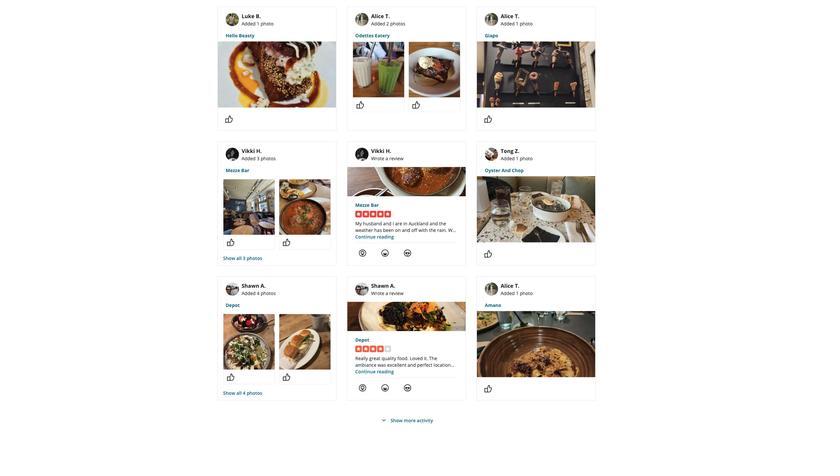 Task type: vqa. For each thing, say whether or not it's contained in the screenshot.
the leftmost Depot
yes



Task type: locate. For each thing, give the bounding box(es) containing it.
mezze bar down vikki h. added 3 photos
[[226, 167, 249, 174]]

review inside vikki h. wrote a review
[[390, 155, 404, 162]]

amano link
[[485, 302, 588, 309]]

b.
[[256, 13, 261, 20]]

0 horizontal spatial photo of shawn a. image
[[226, 283, 239, 296]]

1 vikki h. link from the left
[[242, 148, 262, 155]]

0 vertical spatial 4
[[257, 290, 260, 297]]

4 star rating image
[[356, 346, 391, 353]]

continue reading up 24 useful v2 icon in the left bottom of the page
[[356, 234, 394, 240]]

bar for mezze bar link to the right
[[371, 202, 379, 208]]

1 continue from the top
[[356, 234, 376, 240]]

1 a. from the left
[[261, 282, 266, 290]]

2 shawn from the left
[[371, 282, 389, 290]]

alice t. added 1 photo for amano
[[501, 282, 533, 297]]

1 vertical spatial reading
[[377, 369, 394, 375]]

odettes eatery
[[356, 32, 390, 39]]

show for shawn
[[223, 390, 235, 397]]

0 vertical spatial mezze bar
[[226, 167, 249, 174]]

review for a.
[[390, 290, 404, 297]]

1 horizontal spatial vikki
[[371, 148, 385, 155]]

photo of alice t. image up "amano" on the right bottom
[[485, 283, 498, 296]]

alice t. link for odettes eatery
[[371, 13, 390, 20]]

1 wrote from the top
[[371, 155, 385, 162]]

0 vertical spatial 3
[[257, 155, 260, 162]]

mezze bar up 5 star rating image
[[356, 202, 379, 208]]

mezze bar
[[226, 167, 249, 174], [356, 202, 379, 208]]

added for depot
[[242, 290, 256, 297]]

alice t. added 1 photo
[[501, 13, 533, 27], [501, 282, 533, 297]]

0 vertical spatial a
[[386, 155, 388, 162]]

depot link
[[226, 302, 328, 309], [356, 337, 458, 343]]

odettes
[[356, 32, 374, 39]]

alice t. added 1 photo for giapo
[[501, 13, 533, 27]]

24 useful v2 image
[[359, 249, 367, 257]]

photos inside alice t. added 2 photos
[[391, 20, 406, 27]]

3 inside vikki h. added 3 photos
[[257, 155, 260, 162]]

all
[[237, 255, 242, 262], [237, 390, 242, 397]]

1 vertical spatial bar
[[371, 202, 379, 208]]

alice t. link up 2
[[371, 13, 390, 20]]

1 inside luke b. added 1 photo
[[257, 20, 260, 27]]

continue reading
[[356, 234, 394, 240], [356, 369, 394, 375]]

alice for odettes eatery
[[371, 13, 384, 20]]

2 wrote from the top
[[371, 290, 385, 297]]

vikki h. link for vikki h. added 3 photos
[[242, 148, 262, 155]]

0 vertical spatial continue
[[356, 234, 376, 240]]

photos inside show all 4 photos dropdown button
[[247, 390, 262, 397]]

h.
[[256, 148, 262, 155], [386, 148, 392, 155]]

continue for vikki
[[356, 234, 376, 240]]

vikki inside vikki h. added 3 photos
[[242, 148, 255, 155]]

luke b. link
[[242, 13, 261, 20]]

1 horizontal spatial shawn
[[371, 282, 389, 290]]

eatery
[[375, 32, 390, 39]]

show all 3 photos
[[223, 255, 262, 262]]

vikki for vikki h. wrote a review
[[371, 148, 385, 155]]

a.
[[261, 282, 266, 290], [390, 282, 396, 290]]

t. up the "amano" link
[[515, 282, 520, 290]]

mezze
[[226, 167, 240, 174], [356, 202, 370, 208]]

a inside vikki h. wrote a review
[[386, 155, 388, 162]]

photo of vikki h. image
[[226, 148, 239, 161], [356, 148, 369, 161]]

0 horizontal spatial photo of vikki h. image
[[226, 148, 239, 161]]

0 vertical spatial all
[[237, 255, 242, 262]]

added inside vikki h. added 3 photos
[[242, 155, 256, 162]]

photo of shawn a. image left shawn a. added 4 photos
[[226, 283, 239, 296]]

odettes eatery link
[[356, 32, 458, 39]]

1 for hello beasty
[[257, 20, 260, 27]]

photo of tong z. image
[[485, 148, 498, 161]]

vikki h. added 3 photos
[[242, 148, 276, 162]]

show all 3 photos button
[[223, 255, 262, 262]]

continue for shawn
[[356, 369, 376, 375]]

1 horizontal spatial photo of shawn a. image
[[356, 283, 369, 296]]

added inside luke b. added 1 photo
[[242, 20, 256, 27]]

photo of vikki h. image left vikki h. wrote a review
[[356, 148, 369, 161]]

shawn a. link
[[242, 282, 266, 290], [371, 282, 396, 290]]

continue up 24 useful v2 icon in the left bottom of the page
[[356, 234, 376, 240]]

0 horizontal spatial mezze bar
[[226, 167, 249, 174]]

1 vertical spatial a
[[386, 290, 388, 297]]

1 vertical spatial continue reading
[[356, 369, 394, 375]]

2 continue reading button from the top
[[356, 369, 394, 375]]

photo up the "amano" link
[[520, 290, 533, 297]]

1 horizontal spatial photo of vikki h. image
[[356, 148, 369, 161]]

alice for giapo
[[501, 13, 514, 20]]

t. for giapo
[[515, 13, 520, 20]]

giapo link
[[485, 32, 588, 39]]

2 continue reading from the top
[[356, 369, 394, 375]]

continue reading up 24 useful v2 image
[[356, 369, 394, 375]]

alice t. link up "amano" on the right bottom
[[501, 282, 520, 290]]

1 horizontal spatial a.
[[390, 282, 396, 290]]

1 horizontal spatial h.
[[386, 148, 392, 155]]

added
[[242, 20, 256, 27], [371, 20, 386, 27], [501, 20, 515, 27], [242, 155, 256, 162], [501, 155, 515, 162], [242, 290, 256, 297], [501, 290, 515, 297]]

photos for h.
[[261, 155, 276, 162]]

1 down b.
[[257, 20, 260, 27]]

2 24 funny v2 image from the top
[[381, 384, 389, 392]]

photo of alice t. image up odettes
[[356, 13, 369, 26]]

hello beasty
[[226, 32, 255, 39]]

0 vertical spatial show
[[223, 255, 235, 262]]

1 all from the top
[[237, 255, 242, 262]]

show inside show all 3 photos dropdown button
[[223, 255, 235, 262]]

1 vertical spatial all
[[237, 390, 242, 397]]

t. inside alice t. added 2 photos
[[386, 13, 390, 20]]

wrote inside shawn a. wrote a review
[[371, 290, 385, 297]]

1 a from the top
[[386, 155, 388, 162]]

photo up giapo link
[[520, 20, 533, 27]]

1 continue reading button from the top
[[356, 234, 394, 240]]

1 horizontal spatial 3
[[257, 155, 260, 162]]

0 horizontal spatial a.
[[261, 282, 266, 290]]

alice t. link
[[371, 13, 390, 20], [501, 13, 520, 20], [501, 282, 520, 290]]

a inside shawn a. wrote a review
[[386, 290, 388, 297]]

continue reading button up 24 useful v2 image
[[356, 369, 394, 375]]

2 shawn a. link from the left
[[371, 282, 396, 290]]

2 review from the top
[[390, 290, 404, 297]]

2 continue from the top
[[356, 369, 376, 375]]

2 alice t. added 1 photo from the top
[[501, 282, 533, 297]]

2 photo of shawn a. image from the left
[[356, 283, 369, 296]]

1 vertical spatial 4
[[243, 390, 246, 397]]

vikki for vikki h. added 3 photos
[[242, 148, 255, 155]]

0 vertical spatial wrote
[[371, 155, 385, 162]]

0 vertical spatial review
[[390, 155, 404, 162]]

all for shawn a.
[[237, 390, 242, 397]]

1
[[257, 20, 260, 27], [516, 20, 519, 27], [516, 155, 519, 162], [516, 290, 519, 297]]

a. for shawn a. added 4 photos
[[261, 282, 266, 290]]

photo of shawn a. image
[[226, 283, 239, 296], [356, 283, 369, 296]]

0 horizontal spatial 4
[[243, 390, 246, 397]]

show all 4 photos button
[[223, 390, 262, 397]]

1 horizontal spatial vikki h. link
[[371, 148, 392, 155]]

shawn
[[242, 282, 259, 290], [371, 282, 389, 290]]

2 reading from the top
[[377, 369, 394, 375]]

24 funny v2 image right 24 useful v2 icon in the left bottom of the page
[[381, 249, 389, 257]]

alice for amano
[[501, 282, 514, 290]]

1 reading from the top
[[377, 234, 394, 240]]

amano
[[485, 302, 502, 309]]

2 vikki from the left
[[371, 148, 385, 155]]

a. inside shawn a. added 4 photos
[[261, 282, 266, 290]]

1 vertical spatial continue reading button
[[356, 369, 394, 375]]

wrote inside vikki h. wrote a review
[[371, 155, 385, 162]]

1 continue reading from the top
[[356, 234, 394, 240]]

wrote
[[371, 155, 385, 162], [371, 290, 385, 297]]

1 vertical spatial depot link
[[356, 337, 458, 343]]

bar up 5 star rating image
[[371, 202, 379, 208]]

4
[[257, 290, 260, 297], [243, 390, 246, 397]]

0 horizontal spatial mezze
[[226, 167, 240, 174]]

continue
[[356, 234, 376, 240], [356, 369, 376, 375]]

2 vertical spatial show
[[391, 418, 403, 424]]

0 horizontal spatial bar
[[241, 167, 249, 174]]

1 horizontal spatial bar
[[371, 202, 379, 208]]

continue reading for shawn
[[356, 369, 394, 375]]

t. up 2
[[386, 13, 390, 20]]

photo
[[261, 20, 274, 27], [520, 20, 533, 27], [520, 155, 533, 162], [520, 290, 533, 297]]

photo of alice t. image
[[356, 13, 369, 26], [485, 13, 498, 26], [485, 283, 498, 296]]

0 vertical spatial alice t. added 1 photo
[[501, 13, 533, 27]]

0 horizontal spatial shawn a. link
[[242, 282, 266, 290]]

1 inside "tong z. added 1 photo"
[[516, 155, 519, 162]]

a
[[386, 155, 388, 162], [386, 290, 388, 297]]

2 photo of vikki h. image from the left
[[356, 148, 369, 161]]

luke
[[242, 13, 255, 20]]

beasty
[[239, 32, 255, 39]]

1 photo of shawn a. image from the left
[[226, 283, 239, 296]]

show inside show all 4 photos dropdown button
[[223, 390, 235, 397]]

1 horizontal spatial shawn a. link
[[371, 282, 396, 290]]

1 vertical spatial mezze bar link
[[356, 202, 458, 208]]

vikki h. link for vikki h. wrote a review
[[371, 148, 392, 155]]

wrote for shawn a.
[[371, 290, 385, 297]]

0 vertical spatial bar
[[241, 167, 249, 174]]

shawn a. link for shawn a. wrote a review
[[371, 282, 396, 290]]

activity
[[417, 418, 433, 424]]

t. up giapo link
[[515, 13, 520, 20]]

photo inside "tong z. added 1 photo"
[[520, 155, 533, 162]]

0 horizontal spatial depot
[[226, 302, 240, 309]]

vikki
[[242, 148, 255, 155], [371, 148, 385, 155]]

3 inside show all 3 photos dropdown button
[[243, 255, 246, 262]]

24 useful v2 image
[[359, 384, 367, 392]]

show more activity
[[391, 418, 433, 424]]

photo of alice t. image for amano
[[485, 283, 498, 296]]

reading
[[377, 234, 394, 240], [377, 369, 394, 375]]

reading down the "4 star rating" image
[[377, 369, 394, 375]]

1 for giapo
[[516, 20, 519, 27]]

tong
[[501, 148, 514, 155]]

alice inside alice t. added 2 photos
[[371, 13, 384, 20]]

photos inside shawn a. added 4 photos
[[261, 290, 276, 297]]

show
[[223, 255, 235, 262], [223, 390, 235, 397], [391, 418, 403, 424]]

vikki inside vikki h. wrote a review
[[371, 148, 385, 155]]

1 review from the top
[[390, 155, 404, 162]]

1 horizontal spatial depot
[[356, 337, 370, 343]]

review inside shawn a. wrote a review
[[390, 290, 404, 297]]

shawn inside shawn a. added 4 photos
[[242, 282, 259, 290]]

1 vertical spatial alice t. added 1 photo
[[501, 282, 533, 297]]

2 vikki h. link from the left
[[371, 148, 392, 155]]

0 horizontal spatial h.
[[256, 148, 262, 155]]

alice t. link up giapo link
[[501, 13, 520, 20]]

2 a from the top
[[386, 290, 388, 297]]

added inside shawn a. added 4 photos
[[242, 290, 256, 297]]

1 24 funny v2 image from the top
[[381, 249, 389, 257]]

2 h. from the left
[[386, 148, 392, 155]]

review for h.
[[390, 155, 404, 162]]

shawn for shawn a. added 4 photos
[[242, 282, 259, 290]]

1 horizontal spatial mezze bar link
[[356, 202, 458, 208]]

show all 4 photos
[[223, 390, 262, 397]]

photos inside vikki h. added 3 photos
[[261, 155, 276, 162]]

1 horizontal spatial mezze bar
[[356, 202, 379, 208]]

photo down b.
[[261, 20, 274, 27]]

photo for oyster and chop
[[520, 155, 533, 162]]

1 photo of vikki h. image from the left
[[226, 148, 239, 161]]

alice t. link for amano
[[501, 282, 520, 290]]

1 shawn from the left
[[242, 282, 259, 290]]

1 vertical spatial continue
[[356, 369, 376, 375]]

1 vertical spatial 24 funny v2 image
[[381, 384, 389, 392]]

show inside show more activity button
[[391, 418, 403, 424]]

0 horizontal spatial depot link
[[226, 302, 328, 309]]

3
[[257, 155, 260, 162], [243, 255, 246, 262]]

open photo lightbox image
[[353, 42, 405, 97], [409, 42, 460, 97], [224, 179, 275, 235], [280, 179, 331, 235], [224, 314, 275, 370], [280, 314, 331, 370]]

reading for shawn
[[377, 369, 394, 375]]

24 funny v2 image left 24 cool v2 image
[[381, 384, 389, 392]]

t. for amano
[[515, 282, 520, 290]]

photo of shawn a. image left shawn a. wrote a review
[[356, 283, 369, 296]]

1 vertical spatial wrote
[[371, 290, 385, 297]]

0 horizontal spatial vikki
[[242, 148, 255, 155]]

1 vertical spatial depot
[[356, 337, 370, 343]]

photo inside luke b. added 1 photo
[[261, 20, 274, 27]]

review
[[390, 155, 404, 162], [390, 290, 404, 297]]

0 vertical spatial 24 funny v2 image
[[381, 249, 389, 257]]

shawn a. link for shawn a. added 4 photos
[[242, 282, 266, 290]]

added inside alice t. added 2 photos
[[371, 20, 386, 27]]

alice
[[371, 13, 384, 20], [501, 13, 514, 20], [501, 282, 514, 290]]

alice t. added 1 photo up giapo link
[[501, 13, 533, 27]]

depot
[[226, 302, 240, 309], [356, 337, 370, 343]]

24 cool v2 image
[[404, 249, 412, 257]]

1 vertical spatial 3
[[243, 255, 246, 262]]

t.
[[386, 13, 390, 20], [515, 13, 520, 20], [515, 282, 520, 290]]

continue reading button up 24 useful v2 icon in the left bottom of the page
[[356, 234, 394, 240]]

added inside "tong z. added 1 photo"
[[501, 155, 515, 162]]

2 all from the top
[[237, 390, 242, 397]]

mezze bar link
[[226, 167, 328, 174], [356, 202, 458, 208]]

photos for t.
[[391, 20, 406, 27]]

1 down z.
[[516, 155, 519, 162]]

h. inside vikki h. wrote a review
[[386, 148, 392, 155]]

0 vertical spatial depot
[[226, 302, 240, 309]]

0 horizontal spatial 3
[[243, 255, 246, 262]]

oyster and chop
[[485, 167, 524, 174]]

1 vikki from the left
[[242, 148, 255, 155]]

photo for hello beasty
[[261, 20, 274, 27]]

added for amano
[[501, 290, 515, 297]]

a. inside shawn a. wrote a review
[[390, 282, 396, 290]]

0 horizontal spatial shawn
[[242, 282, 259, 290]]

continue reading button for vikki
[[356, 234, 394, 240]]

24 funny v2 image
[[381, 249, 389, 257], [381, 384, 389, 392]]

0 vertical spatial reading
[[377, 234, 394, 240]]

photo up chop
[[520, 155, 533, 162]]

alice t. link for giapo
[[501, 13, 520, 20]]

1 up giapo link
[[516, 20, 519, 27]]

0 horizontal spatial mezze bar link
[[226, 167, 328, 174]]

reading down 5 star rating image
[[377, 234, 394, 240]]

shawn inside shawn a. wrote a review
[[371, 282, 389, 290]]

1 h. from the left
[[256, 148, 262, 155]]

0 vertical spatial continue reading
[[356, 234, 394, 240]]

chop
[[512, 167, 524, 174]]

continue up 24 useful v2 image
[[356, 369, 376, 375]]

1 horizontal spatial mezze
[[356, 202, 370, 208]]

1 vertical spatial mezze bar
[[356, 202, 379, 208]]

photo of shawn a. image for shawn a. wrote a review
[[356, 283, 369, 296]]

vikki h. link
[[242, 148, 262, 155], [371, 148, 392, 155]]

alice t. added 1 photo up the "amano" link
[[501, 282, 533, 297]]

1 alice t. added 1 photo from the top
[[501, 13, 533, 27]]

24 cool v2 image
[[404, 384, 412, 392]]

shawn for shawn a. wrote a review
[[371, 282, 389, 290]]

1 up the "amano" link
[[516, 290, 519, 297]]

shawn a. wrote a review
[[371, 282, 404, 297]]

photo of vikki h. image left vikki h. added 3 photos
[[226, 148, 239, 161]]

photos
[[391, 20, 406, 27], [261, 155, 276, 162], [247, 255, 262, 262], [261, 290, 276, 297], [247, 390, 262, 397]]

t. for odettes eatery
[[386, 13, 390, 20]]

1 vertical spatial mezze
[[356, 202, 370, 208]]

2 a. from the left
[[390, 282, 396, 290]]

0 vertical spatial mezze bar link
[[226, 167, 328, 174]]

1 vertical spatial show
[[223, 390, 235, 397]]

0 horizontal spatial vikki h. link
[[242, 148, 262, 155]]

continue reading button
[[356, 234, 394, 240], [356, 369, 394, 375]]

like feed item image
[[412, 101, 420, 109], [225, 115, 233, 123], [485, 250, 493, 258], [227, 374, 235, 382], [485, 385, 493, 393]]

photo of alice t. image up giapo
[[485, 13, 498, 26]]

0 vertical spatial continue reading button
[[356, 234, 394, 240]]

like feed item image
[[357, 101, 365, 109], [485, 115, 493, 123], [227, 239, 235, 247], [283, 239, 291, 247], [283, 374, 291, 382]]

1 horizontal spatial 4
[[257, 290, 260, 297]]

wrote for vikki h.
[[371, 155, 385, 162]]

5 star rating image
[[356, 211, 391, 218]]

h. inside vikki h. added 3 photos
[[256, 148, 262, 155]]

and
[[502, 167, 511, 174]]

bar down vikki h. added 3 photos
[[241, 167, 249, 174]]

1 shawn a. link from the left
[[242, 282, 266, 290]]

bar
[[241, 167, 249, 174], [371, 202, 379, 208]]

1 vertical spatial review
[[390, 290, 404, 297]]

0 vertical spatial mezze
[[226, 167, 240, 174]]



Task type: describe. For each thing, give the bounding box(es) containing it.
more
[[404, 418, 416, 424]]

photo of alice t. image for giapo
[[485, 13, 498, 26]]

hello
[[226, 32, 238, 39]]

1 for amano
[[516, 290, 519, 297]]

tong z. link
[[501, 148, 520, 155]]

h. for vikki h. added 3 photos
[[256, 148, 262, 155]]

photo of alice t. image for odettes eatery
[[356, 13, 369, 26]]

tong z. added 1 photo
[[501, 148, 533, 162]]

reading for vikki
[[377, 234, 394, 240]]

mezze bar for mezze bar link to the right
[[356, 202, 379, 208]]

added for mezze bar
[[242, 155, 256, 162]]

added for hello beasty
[[242, 20, 256, 27]]

24 chevron down v2 image
[[380, 417, 388, 425]]

depot for the right depot link
[[356, 337, 370, 343]]

z.
[[515, 148, 520, 155]]

depot for depot link to the top
[[226, 302, 240, 309]]

alice t. added 2 photos
[[371, 13, 406, 27]]

continue reading button for shawn
[[356, 369, 394, 375]]

continue reading for vikki
[[356, 234, 394, 240]]

giapo
[[485, 32, 499, 39]]

photo of vikki h. image for vikki h. added 3 photos
[[226, 148, 239, 161]]

2
[[387, 20, 389, 27]]

4 inside shawn a. added 4 photos
[[257, 290, 260, 297]]

hello beasty link
[[226, 32, 328, 39]]

photo of luke b. image
[[226, 13, 239, 26]]

4 inside dropdown button
[[243, 390, 246, 397]]

oyster
[[485, 167, 501, 174]]

24 funny v2 image for shawn
[[381, 384, 389, 392]]

0 vertical spatial depot link
[[226, 302, 328, 309]]

added for oyster and chop
[[501, 155, 515, 162]]

shawn a. added 4 photos
[[242, 282, 276, 297]]

show for vikki
[[223, 255, 235, 262]]

photos inside show all 3 photos dropdown button
[[247, 255, 262, 262]]

added for odettes eatery
[[371, 20, 386, 27]]

a for shawn
[[386, 290, 388, 297]]

mezze bar for the top mezze bar link
[[226, 167, 249, 174]]

1 for oyster and chop
[[516, 155, 519, 162]]

added for giapo
[[501, 20, 515, 27]]

all for vikki h.
[[237, 255, 242, 262]]

oyster and chop link
[[485, 167, 588, 174]]

mezze for the top mezze bar link
[[226, 167, 240, 174]]

photo of vikki h. image for vikki h. wrote a review
[[356, 148, 369, 161]]

bar for the top mezze bar link
[[241, 167, 249, 174]]

vikki h. wrote a review
[[371, 148, 404, 162]]

24 funny v2 image for vikki
[[381, 249, 389, 257]]

photo for giapo
[[520, 20, 533, 27]]

luke b. added 1 photo
[[242, 13, 274, 27]]

h. for vikki h. wrote a review
[[386, 148, 392, 155]]

1 horizontal spatial depot link
[[356, 337, 458, 343]]

a for vikki
[[386, 155, 388, 162]]

mezze for mezze bar link to the right
[[356, 202, 370, 208]]

photo of shawn a. image for shawn a. added 4 photos
[[226, 283, 239, 296]]

show more activity button
[[380, 417, 433, 425]]

photo for amano
[[520, 290, 533, 297]]

photos for a.
[[261, 290, 276, 297]]

a. for shawn a. wrote a review
[[390, 282, 396, 290]]



